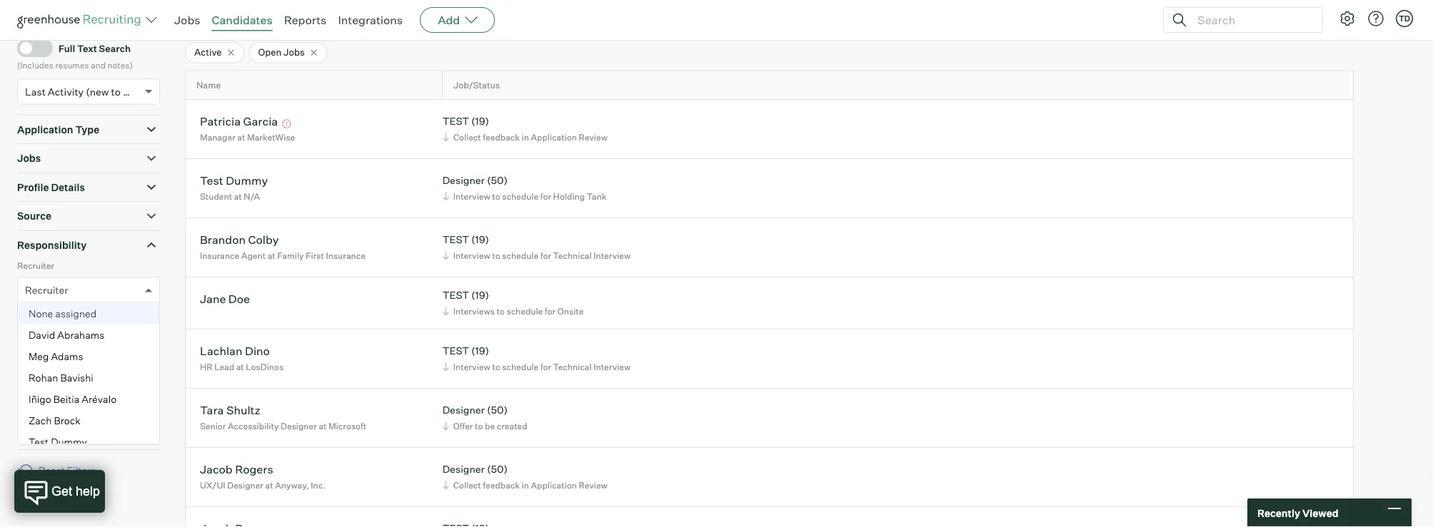 Task type: describe. For each thing, give the bounding box(es) containing it.
activity
[[48, 86, 84, 98]]

applications
[[292, 16, 349, 28]]

designer inside tara shultz senior accessibility designer at microsoft
[[281, 421, 317, 432]]

at inside brandon colby insurance agent at family first insurance
[[268, 251, 276, 261]]

rogers
[[235, 463, 273, 477]]

for for colby
[[541, 251, 551, 261]]

last activity (new to old)
[[25, 86, 141, 98]]

td button
[[1394, 7, 1417, 30]]

brandon
[[200, 233, 246, 247]]

ux/ui
[[200, 481, 225, 491]]

showing
[[185, 16, 226, 28]]

bulk
[[1281, 17, 1301, 30]]

designer for test dummy
[[443, 174, 485, 187]]

test dummy option
[[18, 432, 159, 453]]

doe
[[228, 292, 250, 306]]

application type
[[17, 123, 99, 136]]

brock
[[54, 415, 81, 427]]

recruiter element
[[17, 259, 160, 453]]

none assigned
[[29, 308, 97, 320]]

to for brandon colby
[[492, 251, 501, 261]]

(19) for manager at marketwise
[[472, 115, 489, 128]]

brandon colby link
[[200, 233, 279, 249]]

last
[[25, 86, 46, 98]]

created
[[497, 421, 528, 432]]

add candidate link
[[1147, 11, 1260, 37]]

first
[[306, 251, 324, 261]]

dummy for test dummy student at n/a
[[226, 173, 268, 188]]

jane
[[200, 292, 226, 306]]

notes)
[[108, 60, 133, 71]]

technical for lachlan dino
[[553, 362, 592, 373]]

agent
[[241, 251, 266, 261]]

designer (50) collect feedback in application review
[[443, 464, 608, 491]]

test for test dummy student at n/a
[[200, 173, 223, 188]]

manager at marketwise
[[200, 132, 295, 143]]

old)
[[123, 86, 141, 98]]

(19) for hr lead at losdinos
[[472, 345, 489, 358]]

adams
[[51, 351, 83, 363]]

test (19) interview to schedule for technical interview for dino
[[443, 345, 631, 373]]

accessibility
[[228, 421, 279, 432]]

designer (50) offer to be created
[[443, 404, 528, 432]]

designer for tara shultz
[[443, 404, 485, 417]]

0 horizontal spatial jobs
[[17, 152, 41, 165]]

dummy for test dummy
[[51, 436, 87, 449]]

candidate
[[243, 16, 289, 28]]

in for (19)
[[522, 132, 529, 143]]

reports link
[[284, 13, 327, 27]]

open
[[258, 47, 282, 58]]

(19) for insurance agent at family first insurance
[[472, 234, 489, 246]]

offer
[[453, 421, 473, 432]]

1 vertical spatial jobs
[[284, 47, 305, 58]]

for inside test (19) interviews to schedule for onsite
[[545, 306, 556, 317]]

schedule for colby
[[502, 251, 539, 261]]

Who I'm Following checkbox
[[20, 369, 29, 379]]

bulk actions link
[[1266, 11, 1354, 37]]

filters
[[67, 465, 96, 478]]

microsoft
[[329, 421, 367, 432]]

list box inside recruiter element
[[18, 303, 159, 453]]

shultz
[[226, 403, 261, 418]]

integrations
[[338, 13, 403, 27]]

jacob
[[200, 463, 233, 477]]

td button
[[1397, 10, 1414, 27]]

david abrahams option
[[18, 325, 159, 346]]

feedback for (19)
[[483, 132, 520, 143]]

text
[[77, 42, 97, 54]]

following
[[72, 369, 112, 381]]

interview for lachlan dino
[[453, 362, 490, 373]]

tank
[[587, 191, 607, 202]]

jane doe link
[[200, 292, 250, 308]]

who
[[35, 369, 55, 381]]

garcia
[[243, 114, 278, 128]]

1 vertical spatial coordinator
[[25, 338, 81, 351]]

test dummy
[[29, 436, 87, 449]]

lead
[[214, 362, 234, 373]]

(19) inside test (19) interviews to schedule for onsite
[[472, 289, 489, 302]]

0 vertical spatial recruiter
[[17, 261, 54, 272]]

1 insurance from the left
[[200, 251, 240, 261]]

responsibility
[[17, 239, 87, 252]]

designer for jacob rogers
[[443, 464, 485, 476]]

test for manager at marketwise
[[443, 115, 469, 128]]

i'm
[[57, 369, 70, 381]]

search
[[99, 42, 131, 54]]

reset
[[39, 465, 65, 478]]

candidate
[[1197, 17, 1245, 30]]

checkmark image
[[24, 43, 34, 53]]

1 vertical spatial recruiter
[[25, 284, 68, 297]]

zach brock
[[29, 415, 81, 427]]

losdinos
[[246, 362, 284, 373]]

full
[[59, 42, 75, 54]]

integrations link
[[338, 13, 403, 27]]

patricia garcia has been in application review for more than 5 days image
[[280, 120, 293, 128]]

iñigo
[[29, 393, 51, 406]]

recently viewed
[[1258, 507, 1339, 520]]

open jobs
[[258, 47, 305, 58]]

education
[[17, 430, 66, 442]]

pipeline tasks
[[17, 401, 87, 413]]

add for add
[[438, 13, 460, 27]]

tasks
[[59, 401, 87, 413]]

(new
[[86, 86, 109, 98]]

beitia
[[53, 393, 79, 406]]

patricia garcia
[[200, 114, 278, 128]]

full text search (includes resumes and notes)
[[17, 42, 133, 71]]

recently
[[1258, 507, 1301, 520]]

add for add candidate
[[1175, 17, 1195, 30]]

type
[[75, 123, 99, 136]]

at down patricia garcia "link"
[[237, 132, 245, 143]]

source
[[17, 210, 51, 223]]

tara shultz link
[[200, 403, 261, 420]]



Task type: locate. For each thing, give the bounding box(es) containing it.
collect inside test (19) collect feedback in application review
[[453, 132, 481, 143]]

schedule left holding
[[502, 191, 539, 202]]

review inside test (19) collect feedback in application review
[[579, 132, 608, 143]]

technical
[[553, 251, 592, 261], [553, 362, 592, 373]]

who i'm following
[[35, 369, 112, 381]]

list box
[[18, 303, 159, 453]]

2 horizontal spatial jobs
[[284, 47, 305, 58]]

1 vertical spatial test (19) interview to schedule for technical interview
[[443, 345, 631, 373]]

schedule for dummy
[[502, 191, 539, 202]]

at right lead
[[236, 362, 244, 373]]

to for test dummy
[[492, 191, 501, 202]]

test inside test dummy student at n/a
[[200, 173, 223, 188]]

interview to schedule for technical interview link up test (19) interviews to schedule for onsite
[[441, 249, 634, 263]]

1 feedback from the top
[[483, 132, 520, 143]]

insurance
[[200, 251, 240, 261], [326, 251, 366, 261]]

1 review from the top
[[579, 132, 608, 143]]

feedback up "designer (50) interview to schedule for holding tank"
[[483, 132, 520, 143]]

schedule down the interviews to schedule for onsite link
[[502, 362, 539, 373]]

meg adams
[[29, 351, 83, 363]]

in down 'created' in the bottom of the page
[[522, 481, 529, 491]]

iñigo beitia arévalo
[[29, 393, 117, 406]]

2 (19) from the top
[[472, 234, 489, 246]]

reports
[[284, 13, 327, 27]]

zach brock option
[[18, 411, 159, 432]]

to inside designer (50) offer to be created
[[475, 421, 483, 432]]

at
[[237, 132, 245, 143], [234, 191, 242, 202], [268, 251, 276, 261], [236, 362, 244, 373], [319, 421, 327, 432], [265, 481, 273, 491]]

rohan bavishi option
[[18, 368, 159, 389]]

2 interview to schedule for technical interview link from the top
[[441, 361, 634, 374]]

at left n/a at the top left of page
[[234, 191, 242, 202]]

candidates link
[[212, 13, 273, 27]]

0 horizontal spatial test
[[29, 436, 49, 449]]

1 test from the top
[[443, 115, 469, 128]]

interviews
[[453, 306, 495, 317]]

4 test from the top
[[443, 345, 469, 358]]

application inside test (19) collect feedback in application review
[[531, 132, 577, 143]]

arévalo
[[82, 393, 117, 406]]

(50) inside designer (50) offer to be created
[[487, 404, 508, 417]]

add inside popup button
[[438, 13, 460, 27]]

collect feedback in application review link up "designer (50) interview to schedule for holding tank"
[[441, 130, 611, 144]]

at inside lachlan dino hr lead at losdinos
[[236, 362, 244, 373]]

student
[[200, 191, 232, 202]]

1 collect from the top
[[453, 132, 481, 143]]

None field
[[25, 278, 29, 303]]

designer inside "designer (50) interview to schedule for holding tank"
[[443, 174, 485, 187]]

2 in from the top
[[522, 481, 529, 491]]

test for insurance agent at family first insurance
[[443, 234, 469, 246]]

for up test (19) interviews to schedule for onsite
[[541, 251, 551, 261]]

collect for designer
[[453, 481, 481, 491]]

designer inside 'designer (50) collect feedback in application review'
[[443, 464, 485, 476]]

0 vertical spatial feedback
[[483, 132, 520, 143]]

assigned
[[55, 308, 97, 320]]

3 (50) from the top
[[487, 464, 508, 476]]

1 vertical spatial dummy
[[51, 436, 87, 449]]

designer down jacob rogers link
[[227, 481, 264, 491]]

none
[[29, 308, 53, 320]]

(19) down the interviews
[[472, 345, 489, 358]]

none field inside recruiter element
[[25, 278, 29, 303]]

test (19) interview to schedule for technical interview down the interviews to schedule for onsite link
[[443, 345, 631, 373]]

0 horizontal spatial dummy
[[51, 436, 87, 449]]

designer inside jacob rogers ux/ui designer at anyway, inc.
[[227, 481, 264, 491]]

senior
[[200, 421, 226, 432]]

reset filters button
[[17, 458, 103, 485]]

add up job/status
[[438, 13, 460, 27]]

showing 38 candidate applications
[[185, 16, 349, 28]]

1 vertical spatial (50)
[[487, 404, 508, 417]]

schedule for dino
[[502, 362, 539, 373]]

marketwise
[[247, 132, 295, 143]]

1 vertical spatial in
[[522, 481, 529, 491]]

4 (19) from the top
[[472, 345, 489, 358]]

2 test from the top
[[443, 234, 469, 246]]

at inside jacob rogers ux/ui designer at anyway, inc.
[[265, 481, 273, 491]]

list box containing none assigned
[[18, 303, 159, 453]]

jobs up profile
[[17, 152, 41, 165]]

collect feedback in application review link for (50)
[[441, 479, 611, 493]]

collect down offer
[[453, 481, 481, 491]]

feedback for (50)
[[483, 481, 520, 491]]

1 test (19) interview to schedule for technical interview from the top
[[443, 234, 631, 261]]

2 collect from the top
[[453, 481, 481, 491]]

jobs right open
[[284, 47, 305, 58]]

(19) up the interviews
[[472, 289, 489, 302]]

family
[[277, 251, 304, 261]]

add
[[438, 13, 460, 27], [1175, 17, 1195, 30]]

at inside tara shultz senior accessibility designer at microsoft
[[319, 421, 327, 432]]

1 horizontal spatial add
[[1175, 17, 1195, 30]]

to inside "designer (50) interview to schedule for holding tank"
[[492, 191, 501, 202]]

(19) down job/status
[[472, 115, 489, 128]]

Search candidates field
[[17, 11, 160, 34]]

dummy inside the test dummy option
[[51, 436, 87, 449]]

38
[[228, 16, 241, 28]]

1 horizontal spatial dummy
[[226, 173, 268, 188]]

collect feedback in application review link
[[441, 130, 611, 144], [441, 479, 611, 493]]

application inside 'designer (50) collect feedback in application review'
[[531, 481, 577, 491]]

insurance right first
[[326, 251, 366, 261]]

for left "onsite" on the left
[[545, 306, 556, 317]]

to for tara shultz
[[475, 421, 483, 432]]

0 horizontal spatial insurance
[[200, 251, 240, 261]]

designer down offer
[[443, 464, 485, 476]]

(50) for test dummy
[[487, 174, 508, 187]]

resumes
[[55, 60, 89, 71]]

1 collect feedback in application review link from the top
[[441, 130, 611, 144]]

(50) for jacob rogers
[[487, 464, 508, 476]]

collect inside 'designer (50) collect feedback in application review'
[[453, 481, 481, 491]]

jobs
[[174, 13, 200, 27], [284, 47, 305, 58], [17, 152, 41, 165]]

for for dino
[[541, 362, 551, 373]]

test (19) interview to schedule for technical interview down interview to schedule for holding tank 'link'
[[443, 234, 631, 261]]

0 vertical spatial technical
[[553, 251, 592, 261]]

0 vertical spatial collect feedback in application review link
[[441, 130, 611, 144]]

profile details
[[17, 181, 85, 194]]

application for designer (50)
[[531, 481, 577, 491]]

recruiter down responsibility at the left of page
[[17, 261, 54, 272]]

in inside 'designer (50) collect feedback in application review'
[[522, 481, 529, 491]]

collect feedback in application review link for (19)
[[441, 130, 611, 144]]

designer up offer
[[443, 404, 485, 417]]

jane doe
[[200, 292, 250, 306]]

manager
[[200, 132, 236, 143]]

for inside "designer (50) interview to schedule for holding tank"
[[541, 191, 551, 202]]

jacob rogers ux/ui designer at anyway, inc.
[[200, 463, 326, 491]]

test
[[443, 115, 469, 128], [443, 234, 469, 246], [443, 289, 469, 302], [443, 345, 469, 358]]

bavishi
[[60, 372, 93, 384]]

test inside test (19) collect feedback in application review
[[443, 115, 469, 128]]

jobs link
[[174, 13, 200, 27]]

bulk actions
[[1281, 17, 1339, 30]]

profile
[[17, 181, 49, 194]]

coordinator element
[[17, 313, 160, 367]]

1 vertical spatial review
[[579, 481, 608, 491]]

jacob rogers link
[[200, 463, 273, 479]]

interview to schedule for holding tank link
[[441, 190, 610, 203]]

0 vertical spatial test (19) interview to schedule for technical interview
[[443, 234, 631, 261]]

review for (50)
[[579, 481, 608, 491]]

colby
[[248, 233, 279, 247]]

dummy down brock
[[51, 436, 87, 449]]

schedule inside test (19) interviews to schedule for onsite
[[507, 306, 543, 317]]

name
[[196, 80, 221, 91]]

and
[[91, 60, 106, 71]]

to inside test (19) interviews to schedule for onsite
[[497, 306, 505, 317]]

offer to be created link
[[441, 420, 531, 433]]

1 horizontal spatial insurance
[[326, 251, 366, 261]]

0 vertical spatial test
[[200, 173, 223, 188]]

(50) up be
[[487, 404, 508, 417]]

0 vertical spatial review
[[579, 132, 608, 143]]

interview to schedule for technical interview link for dino
[[441, 361, 634, 374]]

2 vertical spatial jobs
[[17, 152, 41, 165]]

1 (19) from the top
[[472, 115, 489, 128]]

onsite
[[558, 306, 584, 317]]

test inside option
[[29, 436, 49, 449]]

meg adams option
[[18, 346, 159, 368]]

in up "designer (50) interview to schedule for holding tank"
[[522, 132, 529, 143]]

(50) down be
[[487, 464, 508, 476]]

be
[[485, 421, 495, 432]]

feedback down 'created' in the bottom of the page
[[483, 481, 520, 491]]

technical up "onsite" on the left
[[553, 251, 592, 261]]

at inside test dummy student at n/a
[[234, 191, 242, 202]]

designer inside designer (50) offer to be created
[[443, 404, 485, 417]]

1 vertical spatial test
[[29, 436, 49, 449]]

in for (50)
[[522, 481, 529, 491]]

2 insurance from the left
[[326, 251, 366, 261]]

tara
[[200, 403, 224, 418]]

0 horizontal spatial add
[[438, 13, 460, 27]]

collect feedback in application review link down 'created' in the bottom of the page
[[441, 479, 611, 493]]

recruiter up none
[[25, 284, 68, 297]]

for left holding
[[541, 191, 551, 202]]

interview for brandon colby
[[453, 251, 490, 261]]

1 vertical spatial interview to schedule for technical interview link
[[441, 361, 634, 374]]

test (19) interview to schedule for technical interview
[[443, 234, 631, 261], [443, 345, 631, 373]]

greenhouse recruiting image
[[17, 11, 146, 29]]

designer up interview to schedule for holding tank 'link'
[[443, 174, 485, 187]]

interview to schedule for technical interview link down the interviews to schedule for onsite link
[[441, 361, 634, 374]]

dino
[[245, 344, 270, 358]]

1 vertical spatial collect
[[453, 481, 481, 491]]

3 (19) from the top
[[472, 289, 489, 302]]

2 test (19) interview to schedule for technical interview from the top
[[443, 345, 631, 373]]

1 technical from the top
[[553, 251, 592, 261]]

none assigned option
[[18, 303, 159, 325]]

inc.
[[311, 481, 326, 491]]

lachlan
[[200, 344, 243, 358]]

collect down job/status
[[453, 132, 481, 143]]

review inside 'designer (50) collect feedback in application review'
[[579, 481, 608, 491]]

feedback inside 'designer (50) collect feedback in application review'
[[483, 481, 520, 491]]

insurance down brandon on the left top of the page
[[200, 251, 240, 261]]

zach
[[29, 415, 52, 427]]

collect
[[453, 132, 481, 143], [453, 481, 481, 491]]

1 vertical spatial technical
[[553, 362, 592, 373]]

reset filters
[[39, 465, 96, 478]]

2 collect feedback in application review link from the top
[[441, 479, 611, 493]]

test dummy link
[[200, 173, 268, 190]]

(50)
[[487, 174, 508, 187], [487, 404, 508, 417], [487, 464, 508, 476]]

interview to schedule for technical interview link for colby
[[441, 249, 634, 263]]

designer right accessibility
[[281, 421, 317, 432]]

interview inside "designer (50) interview to schedule for holding tank"
[[453, 191, 490, 202]]

to
[[111, 86, 121, 98], [492, 191, 501, 202], [492, 251, 501, 261], [497, 306, 505, 317], [492, 362, 501, 373], [475, 421, 483, 432]]

1 horizontal spatial jobs
[[174, 13, 200, 27]]

in inside test (19) collect feedback in application review
[[522, 132, 529, 143]]

(19) down interview to schedule for holding tank 'link'
[[472, 234, 489, 246]]

viewed
[[1303, 507, 1339, 520]]

test (19) interviews to schedule for onsite
[[443, 289, 584, 317]]

0 vertical spatial in
[[522, 132, 529, 143]]

0 vertical spatial dummy
[[226, 173, 268, 188]]

meg
[[29, 351, 49, 363]]

patricia
[[200, 114, 241, 128]]

schedule left "onsite" on the left
[[507, 306, 543, 317]]

abrahams
[[57, 329, 105, 342]]

1 vertical spatial collect feedback in application review link
[[441, 479, 611, 493]]

dummy up n/a at the top left of page
[[226, 173, 268, 188]]

3 test from the top
[[443, 289, 469, 302]]

for for dummy
[[541, 191, 551, 202]]

feedback inside test (19) collect feedback in application review
[[483, 132, 520, 143]]

lachlan dino link
[[200, 344, 270, 361]]

jobs up active
[[174, 13, 200, 27]]

(50) inside 'designer (50) collect feedback in application review'
[[487, 464, 508, 476]]

0 vertical spatial collect
[[453, 132, 481, 143]]

at down colby
[[268, 251, 276, 261]]

hr
[[200, 362, 213, 373]]

rohan
[[29, 372, 58, 384]]

review for (19)
[[579, 132, 608, 143]]

test (19) interview to schedule for technical interview for colby
[[443, 234, 631, 261]]

collect for test
[[453, 132, 481, 143]]

2 (50) from the top
[[487, 404, 508, 417]]

2 technical from the top
[[553, 362, 592, 373]]

to for lachlan dino
[[492, 362, 501, 373]]

2 feedback from the top
[[483, 481, 520, 491]]

Search text field
[[1194, 10, 1310, 30]]

add candidate
[[1175, 17, 1245, 30]]

technical down "onsite" on the left
[[553, 362, 592, 373]]

td
[[1399, 14, 1411, 23]]

1 in from the top
[[522, 132, 529, 143]]

application
[[17, 123, 73, 136], [531, 132, 577, 143], [531, 481, 577, 491]]

(50) up interview to schedule for holding tank 'link'
[[487, 174, 508, 187]]

technical for brandon colby
[[553, 251, 592, 261]]

test up student
[[200, 173, 223, 188]]

test dummy student at n/a
[[200, 173, 268, 202]]

in
[[522, 132, 529, 143], [522, 481, 529, 491]]

0 vertical spatial jobs
[[174, 13, 200, 27]]

brandon colby insurance agent at family first insurance
[[200, 233, 366, 261]]

at down rogers
[[265, 481, 273, 491]]

2 review from the top
[[579, 481, 608, 491]]

1 horizontal spatial test
[[200, 173, 223, 188]]

1 (50) from the top
[[487, 174, 508, 187]]

configure image
[[1339, 10, 1357, 27]]

interview to schedule for technical interview link
[[441, 249, 634, 263], [441, 361, 634, 374]]

last activity (new to old) option
[[25, 86, 141, 98]]

(includes
[[17, 60, 53, 71]]

david
[[29, 329, 55, 342]]

2 vertical spatial (50)
[[487, 464, 508, 476]]

dummy inside test dummy student at n/a
[[226, 173, 268, 188]]

at left microsoft
[[319, 421, 327, 432]]

add left candidate
[[1175, 17, 1195, 30]]

interview for test dummy
[[453, 191, 490, 202]]

patricia garcia link
[[200, 114, 278, 130]]

schedule inside "designer (50) interview to schedule for holding tank"
[[502, 191, 539, 202]]

details
[[51, 181, 85, 194]]

0 vertical spatial interview to schedule for technical interview link
[[441, 249, 634, 263]]

(50) for tara shultz
[[487, 404, 508, 417]]

(50) inside "designer (50) interview to schedule for holding tank"
[[487, 174, 508, 187]]

active
[[194, 47, 222, 58]]

schedule up test (19) interviews to schedule for onsite
[[502, 251, 539, 261]]

0 vertical spatial (50)
[[487, 174, 508, 187]]

for down the interviews to schedule for onsite link
[[541, 362, 551, 373]]

0 vertical spatial coordinator
[[17, 315, 65, 326]]

application for test (19)
[[531, 132, 577, 143]]

candidates
[[212, 13, 273, 27]]

1 vertical spatial feedback
[[483, 481, 520, 491]]

tara shultz senior accessibility designer at microsoft
[[200, 403, 367, 432]]

1 interview to schedule for technical interview link from the top
[[441, 249, 634, 263]]

(19) inside test (19) collect feedback in application review
[[472, 115, 489, 128]]

n/a
[[244, 191, 260, 202]]

iñigo beitia arévalo option
[[18, 389, 159, 411]]

test for test dummy
[[29, 436, 49, 449]]

anyway,
[[275, 481, 309, 491]]

test for hr lead at losdinos
[[443, 345, 469, 358]]

test inside test (19) interviews to schedule for onsite
[[443, 289, 469, 302]]

test down zach
[[29, 436, 49, 449]]

interview
[[453, 191, 490, 202], [453, 251, 490, 261], [594, 251, 631, 261], [453, 362, 490, 373], [594, 362, 631, 373]]



Task type: vqa. For each thing, say whether or not it's contained in the screenshot.


